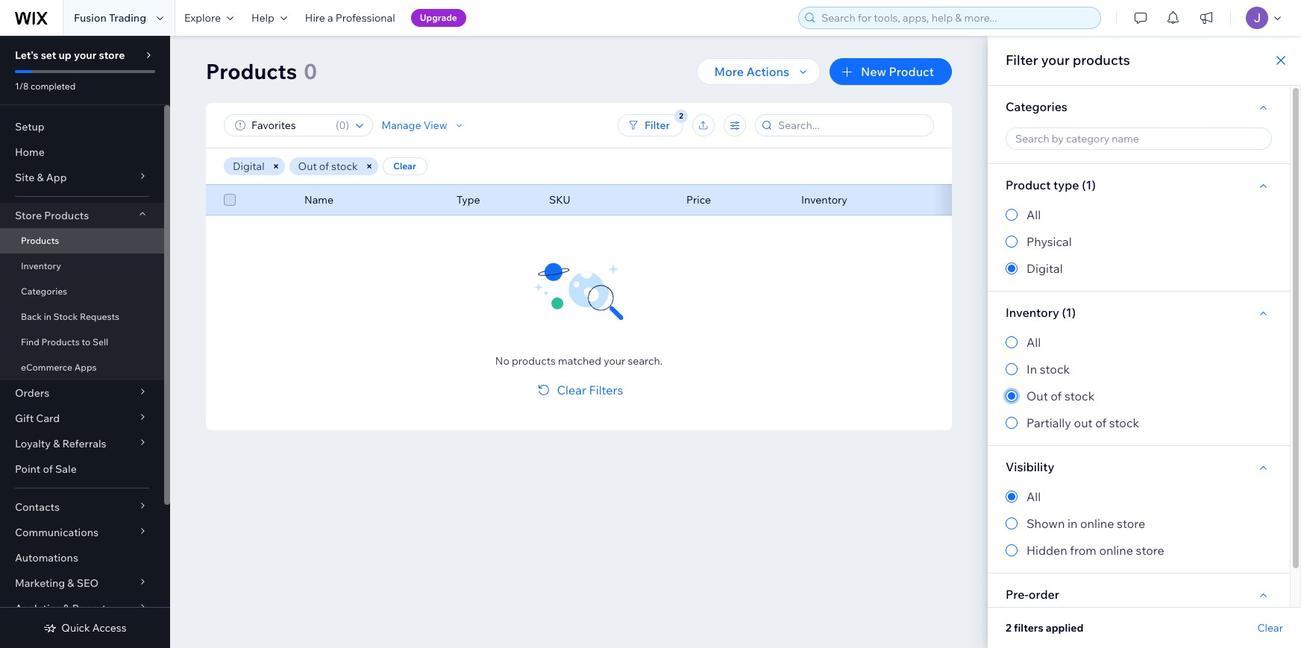 Task type: describe. For each thing, give the bounding box(es) containing it.
loyalty
[[15, 437, 51, 451]]

store for hidden from online store
[[1136, 543, 1164, 558]]

clear for the topmost clear button
[[393, 160, 416, 172]]

clear inside "button"
[[557, 383, 586, 398]]

no
[[495, 354, 509, 368]]

sale
[[55, 463, 77, 476]]

upgrade button
[[411, 9, 466, 27]]

2 filters applied
[[1006, 621, 1083, 635]]

marketing & seo
[[15, 577, 99, 590]]

categories link
[[0, 279, 164, 304]]

find products to sell link
[[0, 330, 164, 355]]

your for search.
[[604, 354, 625, 368]]

more
[[714, 64, 744, 79]]

gift card button
[[0, 406, 164, 431]]

requests
[[80, 311, 119, 322]]

all for in stock
[[1026, 335, 1041, 350]]

loyalty & referrals
[[15, 437, 106, 451]]

a
[[328, 11, 333, 25]]

your for store
[[74, 48, 96, 62]]

inventory (1)
[[1006, 305, 1076, 320]]

reports
[[72, 602, 111, 615]]

site
[[15, 171, 35, 184]]

filters
[[589, 383, 623, 398]]

quick access
[[61, 621, 127, 635]]

option group for type
[[1006, 206, 1272, 278]]

ecommerce
[[21, 362, 72, 373]]

help button
[[242, 0, 296, 36]]

)
[[346, 119, 349, 132]]

stock down ( 0 )
[[331, 160, 358, 173]]

communications button
[[0, 520, 164, 545]]

point of sale link
[[0, 457, 164, 482]]

visibility
[[1006, 460, 1054, 474]]

filter your products
[[1006, 51, 1130, 69]]

to
[[82, 336, 90, 348]]

set
[[41, 48, 56, 62]]

products inside dropdown button
[[44, 209, 89, 222]]

1 vertical spatial out of stock
[[1026, 389, 1095, 404]]

in for online
[[1067, 516, 1077, 531]]

0 horizontal spatial out of stock
[[298, 160, 358, 173]]

new product
[[861, 64, 934, 79]]

pre-
[[1006, 587, 1029, 602]]

sku
[[549, 193, 571, 207]]

hidden from online store
[[1026, 543, 1164, 558]]

professional
[[336, 11, 395, 25]]

find
[[21, 336, 39, 348]]

view
[[424, 119, 448, 132]]

in stock
[[1026, 362, 1070, 377]]

0 vertical spatial digital
[[233, 160, 265, 173]]

completed
[[31, 81, 76, 92]]

ecommerce apps link
[[0, 355, 164, 380]]

site & app button
[[0, 165, 164, 190]]

products down help
[[206, 58, 297, 84]]

categories inside "categories" link
[[21, 286, 67, 297]]

0 for ( 0 )
[[339, 119, 346, 132]]

type
[[457, 193, 480, 207]]

trading
[[109, 11, 146, 25]]

1 vertical spatial clear button
[[1257, 621, 1283, 635]]

& for site
[[37, 171, 44, 184]]

home link
[[0, 140, 164, 165]]

back
[[21, 311, 42, 322]]

digital inside option group
[[1026, 261, 1063, 276]]

fusion
[[74, 11, 107, 25]]

no products matched your search.
[[495, 354, 663, 368]]

search.
[[628, 354, 663, 368]]

new
[[861, 64, 886, 79]]

of up the name
[[319, 160, 329, 173]]

products up ecommerce apps
[[41, 336, 80, 348]]

orders
[[15, 386, 49, 400]]

sell
[[92, 336, 108, 348]]

0 horizontal spatial out
[[298, 160, 317, 173]]

apps
[[74, 362, 97, 373]]

site & app
[[15, 171, 67, 184]]

analytics & reports button
[[0, 596, 164, 621]]

& for analytics
[[63, 602, 70, 615]]

back in stock requests
[[21, 311, 119, 322]]

up
[[59, 48, 71, 62]]

marketing
[[15, 577, 65, 590]]

stock up 'partially out of stock'
[[1064, 389, 1095, 404]]

analytics & reports
[[15, 602, 111, 615]]

access
[[92, 621, 127, 635]]

option group for (1)
[[1006, 333, 1272, 432]]

clear filters button
[[535, 381, 623, 399]]

0 vertical spatial products
[[1073, 51, 1130, 69]]

Search for tools, apps, help & more... field
[[817, 7, 1096, 28]]

Unsaved view field
[[247, 115, 331, 136]]

sidebar element
[[0, 36, 170, 648]]

back in stock requests link
[[0, 304, 164, 330]]

physical
[[1026, 234, 1072, 249]]

all for physical
[[1026, 207, 1041, 222]]

explore
[[184, 11, 221, 25]]

filter button
[[618, 114, 683, 137]]



Task type: vqa. For each thing, say whether or not it's contained in the screenshot.
in in the Sidebar 'element'
yes



Task type: locate. For each thing, give the bounding box(es) containing it.
online for from
[[1099, 543, 1133, 558]]

1 vertical spatial products
[[512, 354, 556, 368]]

1/8
[[15, 81, 29, 92]]

2 horizontal spatial clear
[[1257, 621, 1283, 635]]

stock
[[331, 160, 358, 173], [1040, 362, 1070, 377], [1064, 389, 1095, 404], [1109, 416, 1139, 430]]

& right the site
[[37, 171, 44, 184]]

out of stock up the name
[[298, 160, 358, 173]]

store products
[[15, 209, 89, 222]]

1 horizontal spatial products
[[1073, 51, 1130, 69]]

products
[[1073, 51, 1130, 69], [512, 354, 556, 368]]

& for loyalty
[[53, 437, 60, 451]]

1/8 completed
[[15, 81, 76, 92]]

online up hidden from online store
[[1080, 516, 1114, 531]]

contacts button
[[0, 495, 164, 520]]

filter for filter your products
[[1006, 51, 1038, 69]]

product left type
[[1006, 178, 1051, 192]]

0 vertical spatial inventory
[[801, 193, 847, 207]]

3 option group from the top
[[1006, 488, 1272, 559]]

1 vertical spatial clear
[[557, 383, 586, 398]]

0 horizontal spatial products
[[512, 354, 556, 368]]

product right new
[[889, 64, 934, 79]]

1 vertical spatial product
[[1006, 178, 1051, 192]]

of inside sidebar element
[[43, 463, 53, 476]]

1 vertical spatial online
[[1099, 543, 1133, 558]]

2
[[1006, 621, 1011, 635]]

2 option group from the top
[[1006, 333, 1272, 432]]

of right out
[[1095, 416, 1106, 430]]

out down the in
[[1026, 389, 1048, 404]]

0 vertical spatial store
[[99, 48, 125, 62]]

2 vertical spatial clear
[[1257, 621, 1283, 635]]

ecommerce apps
[[21, 362, 97, 373]]

products up 'products' link
[[44, 209, 89, 222]]

1 horizontal spatial clear button
[[1257, 621, 1283, 635]]

all
[[1026, 207, 1041, 222], [1026, 335, 1041, 350], [1026, 489, 1041, 504]]

products down 'store' at the top left of page
[[21, 235, 59, 246]]

of
[[319, 160, 329, 173], [1051, 389, 1062, 404], [1095, 416, 1106, 430], [43, 463, 53, 476]]

categories down filter your products
[[1006, 99, 1067, 114]]

(1) right type
[[1082, 178, 1096, 192]]

in inside option group
[[1067, 516, 1077, 531]]

0 vertical spatial 0
[[304, 58, 317, 84]]

1 horizontal spatial filter
[[1006, 51, 1038, 69]]

all for shown in online store
[[1026, 489, 1041, 504]]

loyalty & referrals button
[[0, 431, 164, 457]]

inventory link
[[0, 254, 164, 279]]

0 down hire
[[304, 58, 317, 84]]

2 vertical spatial inventory
[[1006, 305, 1059, 320]]

1 vertical spatial option group
[[1006, 333, 1272, 432]]

product inside dropdown button
[[889, 64, 934, 79]]

new product button
[[830, 58, 952, 85]]

matched
[[558, 354, 601, 368]]

hire
[[305, 11, 325, 25]]

gift card
[[15, 412, 60, 425]]

1 vertical spatial in
[[1067, 516, 1077, 531]]

2 horizontal spatial inventory
[[1006, 305, 1059, 320]]

store right from
[[1136, 543, 1164, 558]]

1 vertical spatial categories
[[21, 286, 67, 297]]

option group
[[1006, 206, 1272, 278], [1006, 333, 1272, 432], [1006, 488, 1272, 559]]

store for shown in online store
[[1117, 516, 1145, 531]]

more actions
[[714, 64, 789, 79]]

automations
[[15, 551, 78, 565]]

let's
[[15, 48, 38, 62]]

contacts
[[15, 501, 60, 514]]

& inside loyalty & referrals dropdown button
[[53, 437, 60, 451]]

find products to sell
[[21, 336, 108, 348]]

referrals
[[62, 437, 106, 451]]

1 horizontal spatial out
[[1026, 389, 1048, 404]]

(1) up in stock
[[1062, 305, 1076, 320]]

1 horizontal spatial product
[[1006, 178, 1051, 192]]

1 horizontal spatial in
[[1067, 516, 1077, 531]]

1 vertical spatial store
[[1117, 516, 1145, 531]]

clear inside button
[[393, 160, 416, 172]]

out inside option group
[[1026, 389, 1048, 404]]

in for stock
[[44, 311, 51, 322]]

filters
[[1014, 621, 1043, 635]]

store inside sidebar element
[[99, 48, 125, 62]]

0 vertical spatial clear
[[393, 160, 416, 172]]

0 horizontal spatial (1)
[[1062, 305, 1076, 320]]

1 vertical spatial (1)
[[1062, 305, 1076, 320]]

2 vertical spatial option group
[[1006, 488, 1272, 559]]

0 horizontal spatial your
[[74, 48, 96, 62]]

analytics
[[15, 602, 61, 615]]

in
[[44, 311, 51, 322], [1067, 516, 1077, 531]]

point
[[15, 463, 41, 476]]

1 horizontal spatial (1)
[[1082, 178, 1096, 192]]

quick access button
[[44, 621, 127, 635]]

0 vertical spatial product
[[889, 64, 934, 79]]

& inside site & app popup button
[[37, 171, 44, 184]]

0 vertical spatial in
[[44, 311, 51, 322]]

(
[[336, 119, 339, 132]]

store
[[99, 48, 125, 62], [1117, 516, 1145, 531], [1136, 543, 1164, 558]]

& up quick
[[63, 602, 70, 615]]

in right back
[[44, 311, 51, 322]]

from
[[1070, 543, 1096, 558]]

order
[[1028, 587, 1059, 602]]

in inside 'link'
[[44, 311, 51, 322]]

gift
[[15, 412, 34, 425]]

store down fusion trading in the left of the page
[[99, 48, 125, 62]]

&
[[37, 171, 44, 184], [53, 437, 60, 451], [67, 577, 74, 590], [63, 602, 70, 615]]

0 right unsaved view 'field'
[[339, 119, 346, 132]]

& left seo
[[67, 577, 74, 590]]

None checkbox
[[224, 191, 236, 209]]

partially out of stock
[[1026, 416, 1139, 430]]

online for in
[[1080, 516, 1114, 531]]

digital down physical
[[1026, 261, 1063, 276]]

0 horizontal spatial filter
[[645, 119, 670, 132]]

inventory inside sidebar element
[[21, 260, 61, 272]]

out of stock up partially
[[1026, 389, 1095, 404]]

shown
[[1026, 516, 1065, 531]]

clear filters
[[557, 383, 623, 398]]

& inside the marketing & seo popup button
[[67, 577, 74, 590]]

0 horizontal spatial in
[[44, 311, 51, 322]]

1 horizontal spatial inventory
[[801, 193, 847, 207]]

1 all from the top
[[1026, 207, 1041, 222]]

2 vertical spatial store
[[1136, 543, 1164, 558]]

1 vertical spatial filter
[[645, 119, 670, 132]]

stock right the in
[[1040, 362, 1070, 377]]

Search by category name field
[[1011, 128, 1267, 149]]

automations link
[[0, 545, 164, 571]]

home
[[15, 145, 45, 159]]

applied
[[1046, 621, 1083, 635]]

Search... field
[[774, 115, 929, 136]]

1 vertical spatial inventory
[[21, 260, 61, 272]]

& inside analytics & reports dropdown button
[[63, 602, 70, 615]]

0 horizontal spatial inventory
[[21, 260, 61, 272]]

0 vertical spatial out
[[298, 160, 317, 173]]

all up the in
[[1026, 335, 1041, 350]]

1 horizontal spatial out of stock
[[1026, 389, 1095, 404]]

of left sale
[[43, 463, 53, 476]]

orders button
[[0, 380, 164, 406]]

2 horizontal spatial your
[[1041, 51, 1070, 69]]

product type (1)
[[1006, 178, 1096, 192]]

0 horizontal spatial product
[[889, 64, 934, 79]]

hidden
[[1026, 543, 1067, 558]]

digital
[[233, 160, 265, 173], [1026, 261, 1063, 276]]

0 vertical spatial filter
[[1006, 51, 1038, 69]]

more actions button
[[696, 58, 821, 85]]

0 vertical spatial option group
[[1006, 206, 1272, 278]]

out
[[298, 160, 317, 173], [1026, 389, 1048, 404]]

1 horizontal spatial digital
[[1026, 261, 1063, 276]]

online right from
[[1099, 543, 1133, 558]]

categories up back
[[21, 286, 67, 297]]

hire a professional
[[305, 11, 395, 25]]

0 vertical spatial categories
[[1006, 99, 1067, 114]]

1 horizontal spatial clear
[[557, 383, 586, 398]]

store products button
[[0, 203, 164, 228]]

0 vertical spatial (1)
[[1082, 178, 1096, 192]]

stock
[[53, 311, 78, 322]]

categories
[[1006, 99, 1067, 114], [21, 286, 67, 297]]

clear for bottommost clear button
[[1257, 621, 1283, 635]]

0 horizontal spatial categories
[[21, 286, 67, 297]]

0 vertical spatial online
[[1080, 516, 1114, 531]]

3 all from the top
[[1026, 489, 1041, 504]]

0 horizontal spatial 0
[[304, 58, 317, 84]]

out up the name
[[298, 160, 317, 173]]

& right loyalty
[[53, 437, 60, 451]]

store
[[15, 209, 42, 222]]

( 0 )
[[336, 119, 349, 132]]

fusion trading
[[74, 11, 146, 25]]

2 all from the top
[[1026, 335, 1041, 350]]

0 for products 0
[[304, 58, 317, 84]]

0 vertical spatial out of stock
[[298, 160, 358, 173]]

out of stock
[[298, 160, 358, 173], [1026, 389, 1095, 404]]

1 option group from the top
[[1006, 206, 1272, 278]]

app
[[46, 171, 67, 184]]

digital down unsaved view 'field'
[[233, 160, 265, 173]]

1 horizontal spatial categories
[[1006, 99, 1067, 114]]

0 vertical spatial clear button
[[382, 157, 427, 175]]

hire a professional link
[[296, 0, 404, 36]]

type
[[1053, 178, 1079, 192]]

(1)
[[1082, 178, 1096, 192], [1062, 305, 1076, 320]]

all up shown
[[1026, 489, 1041, 504]]

your inside sidebar element
[[74, 48, 96, 62]]

point of sale
[[15, 463, 77, 476]]

upgrade
[[420, 12, 457, 23]]

filter inside button
[[645, 119, 670, 132]]

1 vertical spatial out
[[1026, 389, 1048, 404]]

marketing & seo button
[[0, 571, 164, 596]]

store up hidden from online store
[[1117, 516, 1145, 531]]

actions
[[746, 64, 789, 79]]

0
[[304, 58, 317, 84], [339, 119, 346, 132]]

stock right out
[[1109, 416, 1139, 430]]

0 vertical spatial all
[[1026, 207, 1041, 222]]

1 horizontal spatial your
[[604, 354, 625, 368]]

communications
[[15, 526, 99, 539]]

of up partially
[[1051, 389, 1062, 404]]

1 vertical spatial 0
[[339, 119, 346, 132]]

out
[[1074, 416, 1093, 430]]

products 0
[[206, 58, 317, 84]]

manage
[[382, 119, 421, 132]]

let's set up your store
[[15, 48, 125, 62]]

0 horizontal spatial clear button
[[382, 157, 427, 175]]

0 horizontal spatial clear
[[393, 160, 416, 172]]

products link
[[0, 228, 164, 254]]

1 horizontal spatial 0
[[339, 119, 346, 132]]

1 vertical spatial digital
[[1026, 261, 1063, 276]]

1 vertical spatial all
[[1026, 335, 1041, 350]]

price
[[686, 193, 711, 207]]

in right shown
[[1067, 516, 1077, 531]]

manage view button
[[382, 119, 466, 132]]

name
[[304, 193, 333, 207]]

quick
[[61, 621, 90, 635]]

0 horizontal spatial digital
[[233, 160, 265, 173]]

2 vertical spatial all
[[1026, 489, 1041, 504]]

filter for filter
[[645, 119, 670, 132]]

& for marketing
[[67, 577, 74, 590]]

all up physical
[[1026, 207, 1041, 222]]



